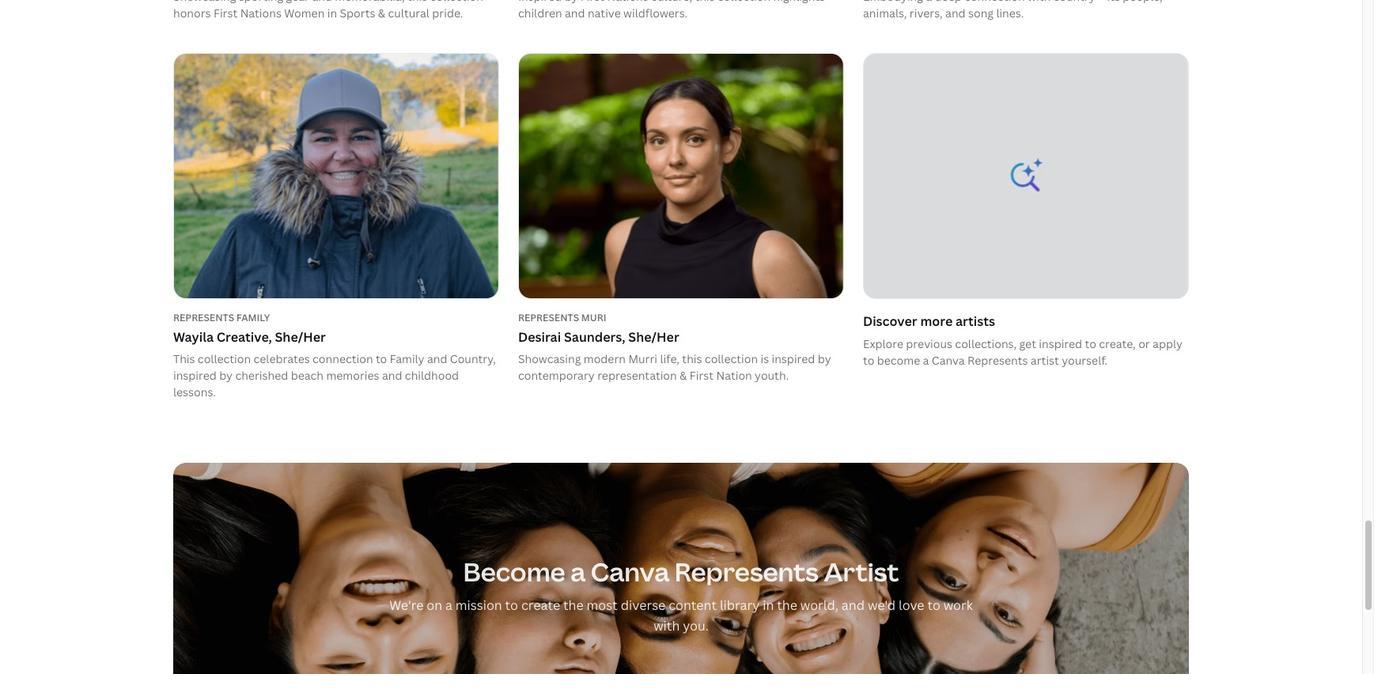 Task type: describe. For each thing, give the bounding box(es) containing it.
and inside inspired by first nations culture, this collection highlights children and native wildflowers.
[[565, 6, 585, 21]]

celebrates
[[254, 352, 310, 367]]

to left create
[[505, 597, 518, 614]]

life,
[[660, 352, 680, 367]]

childhood
[[405, 368, 459, 383]]

women
[[284, 6, 325, 21]]

we'd
[[868, 597, 896, 614]]

& inside showcasing sporting gear and memorabilia, this collection honors first nations women in sports & cultural pride.
[[378, 6, 386, 21]]

inspired inside explore previous collections, get inspired to create, or apply to become a canva represents artist yourself.
[[1039, 336, 1083, 351]]

she/her for desirai saunders, she/her
[[629, 328, 680, 346]]

& inside showcasing modern murri life, this collection is inspired by contemporary representation & first nation youth.
[[680, 368, 687, 383]]

work
[[944, 597, 973, 614]]

desirai
[[518, 328, 561, 346]]

its
[[1108, 0, 1121, 4]]

and inside showcasing sporting gear and memorabilia, this collection honors first nations women in sports & cultural pride.
[[312, 0, 332, 4]]

this inside showcasing modern murri life, this collection is inspired by contemporary representation & first nation youth.
[[683, 352, 702, 367]]

wildflowers.
[[624, 6, 688, 21]]

showcasing sporting gear and memorabilia, this collection honors first nations women in sports & cultural pride. link
[[173, 0, 499, 34]]

you.
[[683, 618, 709, 635]]

a right on
[[446, 597, 453, 614]]

we're
[[390, 597, 424, 614]]

artist
[[824, 555, 900, 589]]

yourself.
[[1062, 353, 1108, 368]]

and down family
[[382, 368, 402, 383]]

song
[[969, 6, 994, 21]]

culture,
[[651, 0, 693, 4]]

children
[[518, 6, 562, 21]]

to inside this collection celebrates connection to family and country, inspired by cherished beach memories and childhood lessons.
[[376, 352, 387, 367]]

nations inside showcasing sporting gear and memorabilia, this collection honors first nations women in sports & cultural pride.
[[240, 6, 282, 21]]

get
[[1020, 336, 1037, 351]]

representation
[[598, 368, 677, 383]]

to down explore
[[863, 353, 875, 368]]

showcasing modern murri life, this collection is inspired by contemporary representation & first nation youth.
[[518, 352, 831, 383]]

discover more artists
[[863, 313, 996, 330]]

embodying a deep connection with country – its people, animals, rivers, and song lines.
[[863, 0, 1163, 21]]

represents inside become a canva represents artist we're on a mission to create the most diverse content library in the world, and we'd love to work with you.
[[675, 555, 819, 589]]

showcasing sporting gear and memorabilia, this collection honors first nations women in sports & cultural pride.
[[173, 0, 483, 21]]

cherished
[[235, 368, 288, 383]]

to up yourself.
[[1086, 336, 1097, 351]]

become
[[463, 555, 566, 589]]

country,
[[450, 352, 496, 367]]

a inside embodying a deep connection with country – its people, animals, rivers, and song lines.
[[926, 0, 933, 4]]

and inside become a canva represents artist we're on a mission to create the most diverse content library in the world, and we'd love to work with you.
[[842, 597, 865, 614]]

1 the from the left
[[564, 597, 584, 614]]

murri
[[629, 352, 658, 367]]

create,
[[1100, 336, 1136, 351]]

is
[[761, 352, 769, 367]]

by inside this collection celebrates connection to family and country, inspired by cherished beach memories and childhood lessons.
[[219, 368, 233, 383]]

inspired by first nations culture, this collection highlights children and native wildflowers. link
[[518, 0, 844, 34]]

connection for memories
[[313, 352, 373, 367]]

explore
[[863, 336, 904, 351]]

canva inside become a canva represents artist we're on a mission to create the most diverse content library in the world, and we'd love to work with you.
[[591, 555, 670, 589]]

gear
[[286, 0, 309, 4]]

sporting
[[239, 0, 284, 4]]

in inside showcasing sporting gear and memorabilia, this collection honors first nations women in sports & cultural pride.
[[327, 6, 337, 21]]

become a canva represents artist we're on a mission to create the most diverse content library in the world, and we'd love to work with you.
[[390, 555, 973, 635]]

apply
[[1153, 336, 1183, 351]]

most
[[587, 597, 618, 614]]

showcasing for showcasing sporting gear and memorabilia, this collection honors first nations women in sports & cultural pride.
[[173, 0, 236, 4]]

become
[[878, 353, 921, 368]]

on
[[427, 597, 443, 614]]

canva inside explore previous collections, get inspired to create, or apply to become a canva represents artist yourself.
[[932, 353, 965, 368]]



Task type: vqa. For each thing, say whether or not it's contained in the screenshot.
1st for from right
no



Task type: locate. For each thing, give the bounding box(es) containing it.
the left world,
[[777, 597, 798, 614]]

and up women
[[312, 0, 332, 4]]

by inside showcasing modern murri life, this collection is inspired by contemporary representation & first nation youth.
[[818, 352, 831, 367]]

0 vertical spatial with
[[1028, 0, 1051, 4]]

discover
[[863, 313, 918, 330]]

to
[[1086, 336, 1097, 351], [376, 352, 387, 367], [863, 353, 875, 368], [505, 597, 518, 614], [928, 597, 941, 614]]

1 horizontal spatial canva
[[932, 353, 965, 368]]

0 horizontal spatial with
[[654, 618, 680, 635]]

world,
[[801, 597, 839, 614]]

represents inside represents muri desirai saunders, she/her
[[518, 311, 579, 325]]

canva down the previous
[[932, 353, 965, 368]]

1 vertical spatial &
[[680, 368, 687, 383]]

represents up wayila
[[173, 311, 234, 325]]

1 vertical spatial connection
[[313, 352, 373, 367]]

0 horizontal spatial by
[[219, 368, 233, 383]]

a inside explore previous collections, get inspired to create, or apply to become a canva represents artist yourself.
[[923, 353, 930, 368]]

0 horizontal spatial in
[[327, 6, 337, 21]]

lessons.
[[173, 385, 216, 400]]

2 vertical spatial by
[[219, 368, 233, 383]]

diverse
[[621, 597, 666, 614]]

a right become
[[571, 555, 586, 589]]

nations
[[607, 0, 649, 4], [240, 6, 282, 21]]

represents up library
[[675, 555, 819, 589]]

collections,
[[956, 336, 1017, 351]]

deep
[[935, 0, 962, 4]]

inspired up artist
[[1039, 336, 1083, 351]]

by left cherished
[[219, 368, 233, 383]]

1 vertical spatial in
[[763, 597, 774, 614]]

collection inside showcasing sporting gear and memorabilia, this collection honors first nations women in sports & cultural pride.
[[430, 0, 483, 4]]

1 horizontal spatial first
[[581, 0, 605, 4]]

nations inside inspired by first nations culture, this collection highlights children and native wildflowers.
[[607, 0, 649, 4]]

0 vertical spatial connection
[[965, 0, 1025, 4]]

showcasing inside showcasing sporting gear and memorabilia, this collection honors first nations women in sports & cultural pride.
[[173, 0, 236, 4]]

she/her up celebrates
[[275, 328, 326, 346]]

0 horizontal spatial showcasing
[[173, 0, 236, 4]]

1 vertical spatial canva
[[591, 555, 670, 589]]

0 horizontal spatial inspired
[[173, 368, 217, 383]]

this right life,
[[683, 352, 702, 367]]

family
[[390, 352, 425, 367]]

this collection celebrates connection to family and country, inspired by cherished beach memories and childhood lessons.
[[173, 352, 496, 400]]

&
[[378, 6, 386, 21], [680, 368, 687, 383]]

connection
[[965, 0, 1025, 4], [313, 352, 373, 367]]

represents down collections,
[[968, 353, 1028, 368]]

previous
[[907, 336, 953, 351]]

in left sports
[[327, 6, 337, 21]]

2 the from the left
[[777, 597, 798, 614]]

this
[[173, 352, 195, 367]]

more
[[921, 313, 953, 330]]

1 horizontal spatial connection
[[965, 0, 1025, 4]]

1 horizontal spatial with
[[1028, 0, 1051, 4]]

connection inside this collection celebrates connection to family and country, inspired by cherished beach memories and childhood lessons.
[[313, 352, 373, 367]]

this for memorabilia,
[[408, 0, 428, 4]]

represents for wayila
[[173, 311, 234, 325]]

0 vertical spatial &
[[378, 6, 386, 21]]

represents inside the represents family wayila creative, she/her
[[173, 311, 234, 325]]

2 horizontal spatial inspired
[[1039, 336, 1083, 351]]

the
[[564, 597, 584, 614], [777, 597, 798, 614]]

country
[[1054, 0, 1096, 4]]

2 she/her from the left
[[629, 328, 680, 346]]

& down memorabilia,
[[378, 6, 386, 21]]

inspired inside showcasing modern murri life, this collection is inspired by contemporary representation & first nation youth.
[[772, 352, 816, 367]]

1 represents from the left
[[173, 311, 234, 325]]

0 vertical spatial first
[[581, 0, 605, 4]]

first inside showcasing modern murri life, this collection is inspired by contemporary representation & first nation youth.
[[690, 368, 714, 383]]

create
[[521, 597, 560, 614]]

1 vertical spatial showcasing
[[518, 352, 581, 367]]

by inside inspired by first nations culture, this collection highlights children and native wildflowers.
[[565, 0, 578, 4]]

and up childhood
[[427, 352, 448, 367]]

collection inside showcasing modern murri life, this collection is inspired by contemporary representation & first nation youth.
[[705, 352, 758, 367]]

collection inside inspired by first nations culture, this collection highlights children and native wildflowers.
[[718, 0, 771, 4]]

modern
[[584, 352, 626, 367]]

1 horizontal spatial by
[[565, 0, 578, 4]]

1 vertical spatial with
[[654, 618, 680, 635]]

1 she/her from the left
[[275, 328, 326, 346]]

pride.
[[432, 6, 463, 21]]

nations up native
[[607, 0, 649, 4]]

she/her inside represents muri desirai saunders, she/her
[[629, 328, 680, 346]]

or
[[1139, 336, 1151, 351]]

a
[[926, 0, 933, 4], [923, 353, 930, 368], [571, 555, 586, 589], [446, 597, 453, 614]]

and left native
[[565, 6, 585, 21]]

this right culture,
[[695, 0, 715, 4]]

library
[[720, 597, 760, 614]]

0 vertical spatial inspired
[[1039, 336, 1083, 351]]

and down deep
[[946, 6, 966, 21]]

0 horizontal spatial represents
[[675, 555, 819, 589]]

highlights
[[774, 0, 826, 4]]

1 horizontal spatial the
[[777, 597, 798, 614]]

nation
[[717, 368, 752, 383]]

first up native
[[581, 0, 605, 4]]

with inside become a canva represents artist we're on a mission to create the most diverse content library in the world, and we'd love to work with you.
[[654, 618, 680, 635]]

saunders,
[[564, 328, 626, 346]]

native
[[588, 6, 621, 21]]

2 horizontal spatial by
[[818, 352, 831, 367]]

0 horizontal spatial &
[[378, 6, 386, 21]]

collection up pride.
[[430, 0, 483, 4]]

embodying a deep connection with country – its people, animals, rivers, and song lines. link
[[863, 0, 1190, 34]]

inspired
[[518, 0, 562, 4]]

–
[[1099, 0, 1105, 4]]

collection down creative,
[[198, 352, 251, 367]]

0 vertical spatial nations
[[607, 0, 649, 4]]

0 horizontal spatial she/her
[[275, 328, 326, 346]]

inspired up youth.
[[772, 352, 816, 367]]

by
[[565, 0, 578, 4], [818, 352, 831, 367], [219, 368, 233, 383]]

represents up desirai
[[518, 311, 579, 325]]

1 horizontal spatial represents
[[518, 311, 579, 325]]

connection up "memories"
[[313, 352, 373, 367]]

& right representation
[[680, 368, 687, 383]]

nations down sporting
[[240, 6, 282, 21]]

this inside showcasing sporting gear and memorabilia, this collection honors first nations women in sports & cultural pride.
[[408, 0, 428, 4]]

inspired
[[1039, 336, 1083, 351], [772, 352, 816, 367], [173, 368, 217, 383]]

to right love
[[928, 597, 941, 614]]

showcasing up honors
[[173, 0, 236, 4]]

2 horizontal spatial first
[[690, 368, 714, 383]]

first inside showcasing sporting gear and memorabilia, this collection honors first nations women in sports & cultural pride.
[[214, 6, 238, 21]]

connection for song
[[965, 0, 1025, 4]]

1 horizontal spatial showcasing
[[518, 352, 581, 367]]

this up cultural
[[408, 0, 428, 4]]

represents muri desirai saunders, she/her
[[518, 311, 680, 346]]

a down the previous
[[923, 353, 930, 368]]

wayila
[[173, 328, 214, 346]]

0 vertical spatial showcasing
[[173, 0, 236, 4]]

the left most
[[564, 597, 584, 614]]

creative,
[[217, 328, 272, 346]]

youth.
[[755, 368, 789, 383]]

with
[[1028, 0, 1051, 4], [654, 618, 680, 635]]

first left nation
[[690, 368, 714, 383]]

muri
[[582, 311, 607, 325]]

sports
[[340, 6, 375, 21]]

2 vertical spatial inspired
[[173, 368, 217, 383]]

people,
[[1123, 0, 1163, 4]]

represents family wayila creative, she/her
[[173, 311, 326, 346]]

artist
[[1031, 353, 1060, 368]]

1 horizontal spatial in
[[763, 597, 774, 614]]

showcasing for showcasing modern murri life, this collection is inspired by contemporary representation & first nation youth.
[[518, 352, 581, 367]]

memories
[[326, 368, 380, 383]]

0 vertical spatial represents
[[968, 353, 1028, 368]]

0 horizontal spatial nations
[[240, 6, 282, 21]]

explore previous collections, get inspired to create, or apply to become a canva represents artist yourself.
[[863, 336, 1183, 368]]

0 vertical spatial in
[[327, 6, 337, 21]]

in inside become a canva represents artist we're on a mission to create the most diverse content library in the world, and we'd love to work with you.
[[763, 597, 774, 614]]

1 vertical spatial inspired
[[772, 352, 816, 367]]

she/her inside the represents family wayila creative, she/her
[[275, 328, 326, 346]]

canva
[[932, 353, 965, 368], [591, 555, 670, 589]]

0 horizontal spatial the
[[564, 597, 584, 614]]

2 vertical spatial first
[[690, 368, 714, 383]]

inspired up lessons. on the left bottom of page
[[173, 368, 217, 383]]

inspired inside this collection celebrates connection to family and country, inspired by cherished beach memories and childhood lessons.
[[173, 368, 217, 383]]

2 represents from the left
[[518, 311, 579, 325]]

cultural
[[388, 6, 430, 21]]

inspired by first nations culture, this collection highlights children and native wildflowers.
[[518, 0, 826, 21]]

she/her up murri
[[629, 328, 680, 346]]

1 vertical spatial by
[[818, 352, 831, 367]]

1 vertical spatial nations
[[240, 6, 282, 21]]

and inside embodying a deep connection with country – its people, animals, rivers, and song lines.
[[946, 6, 966, 21]]

1 horizontal spatial nations
[[607, 0, 649, 4]]

by right is
[[818, 352, 831, 367]]

0 horizontal spatial canva
[[591, 555, 670, 589]]

connection up song at the right top of the page
[[965, 0, 1025, 4]]

content
[[669, 597, 717, 614]]

collection inside this collection celebrates connection to family and country, inspired by cherished beach memories and childhood lessons.
[[198, 352, 251, 367]]

represents for desirai
[[518, 311, 579, 325]]

a up rivers,
[[926, 0, 933, 4]]

lines.
[[997, 6, 1024, 21]]

this
[[408, 0, 428, 4], [695, 0, 715, 4], [683, 352, 702, 367]]

0 horizontal spatial represents
[[173, 311, 234, 325]]

family
[[237, 311, 270, 325]]

animals,
[[863, 6, 907, 21]]

1 horizontal spatial represents
[[968, 353, 1028, 368]]

with inside embodying a deep connection with country – its people, animals, rivers, and song lines.
[[1028, 0, 1051, 4]]

canva up diverse
[[591, 555, 670, 589]]

with left you.
[[654, 618, 680, 635]]

connection inside embodying a deep connection with country – its people, animals, rivers, and song lines.
[[965, 0, 1025, 4]]

1 vertical spatial first
[[214, 6, 238, 21]]

this for culture,
[[695, 0, 715, 4]]

1 horizontal spatial &
[[680, 368, 687, 383]]

showcasing
[[173, 0, 236, 4], [518, 352, 581, 367]]

represents
[[173, 311, 234, 325], [518, 311, 579, 325]]

by right inspired
[[565, 0, 578, 4]]

showcasing inside showcasing modern murri life, this collection is inspired by contemporary representation & first nation youth.
[[518, 352, 581, 367]]

she/her for wayila creative, she/her
[[275, 328, 326, 346]]

and
[[312, 0, 332, 4], [565, 6, 585, 21], [946, 6, 966, 21], [427, 352, 448, 367], [382, 368, 402, 383], [842, 597, 865, 614]]

contemporary
[[518, 368, 595, 383]]

1 vertical spatial represents
[[675, 555, 819, 589]]

artists
[[956, 313, 996, 330]]

collection up nation
[[705, 352, 758, 367]]

0 vertical spatial by
[[565, 0, 578, 4]]

showcasing up contemporary at bottom left
[[518, 352, 581, 367]]

collection left highlights
[[718, 0, 771, 4]]

first
[[581, 0, 605, 4], [214, 6, 238, 21], [690, 368, 714, 383]]

love
[[899, 597, 925, 614]]

represents inside explore previous collections, get inspired to create, or apply to become a canva represents artist yourself.
[[968, 353, 1028, 368]]

mission
[[456, 597, 502, 614]]

collection
[[430, 0, 483, 4], [718, 0, 771, 4], [198, 352, 251, 367], [705, 352, 758, 367]]

1 horizontal spatial she/her
[[629, 328, 680, 346]]

0 horizontal spatial first
[[214, 6, 238, 21]]

memorabilia,
[[335, 0, 405, 4]]

in right library
[[763, 597, 774, 614]]

represents
[[968, 353, 1028, 368], [675, 555, 819, 589]]

embodying
[[863, 0, 924, 4]]

honors
[[173, 6, 211, 21]]

beach
[[291, 368, 324, 383]]

first right honors
[[214, 6, 238, 21]]

with left country
[[1028, 0, 1051, 4]]

in
[[327, 6, 337, 21], [763, 597, 774, 614]]

rivers,
[[910, 6, 943, 21]]

she/her
[[275, 328, 326, 346], [629, 328, 680, 346]]

and left 'we'd'
[[842, 597, 865, 614]]

this inside inspired by first nations culture, this collection highlights children and native wildflowers.
[[695, 0, 715, 4]]

1 horizontal spatial inspired
[[772, 352, 816, 367]]

first inside inspired by first nations culture, this collection highlights children and native wildflowers.
[[581, 0, 605, 4]]

0 horizontal spatial connection
[[313, 352, 373, 367]]

to left family
[[376, 352, 387, 367]]

0 vertical spatial canva
[[932, 353, 965, 368]]



